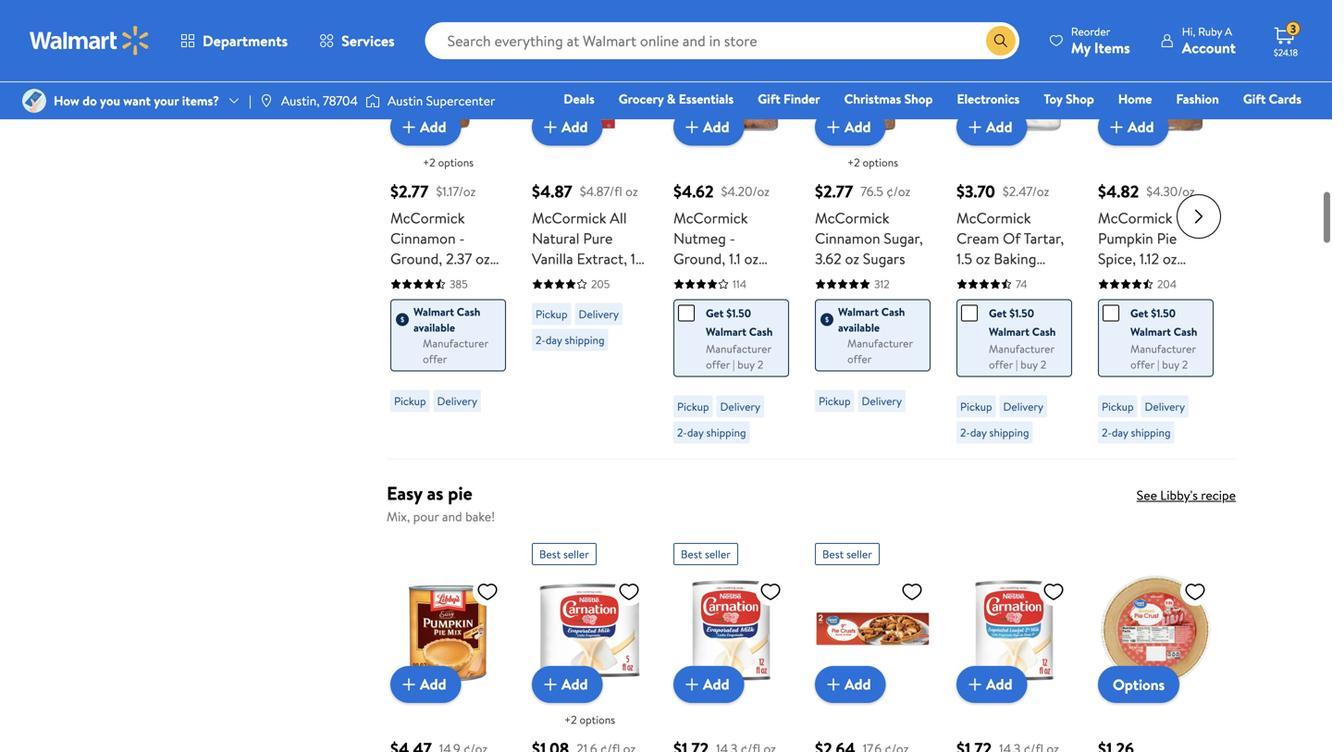 Task type: vqa. For each thing, say whether or not it's contained in the screenshot.
Los
no



Task type: locate. For each thing, give the bounding box(es) containing it.
oz right fl
[[545, 269, 559, 289]]

1 horizontal spatial shop
[[1066, 90, 1095, 108]]

pie
[[1157, 228, 1177, 248]]

cinnamon inside $2.77 76.5 ¢/oz mccormick cinnamon sugar, 3.62 oz sugars
[[815, 228, 881, 248]]

add to favorites list, mccormick cream of tartar, 1.5 oz baking powder image
[[1043, 22, 1065, 46]]

seller for great value 9" pie crusts, 15 oz, 2 count, refrigerated image
[[847, 546, 873, 562]]

mccormick inside $3.70 $2.47/oz mccormick cream of tartar, 1.5 oz baking powder
[[957, 208, 1031, 228]]

1 get $1.50 walmart cash walmart plus, element from the left
[[678, 304, 774, 341]]

spices down nutmeg
[[716, 269, 756, 289]]

&
[[667, 90, 676, 108], [477, 269, 487, 289], [760, 269, 770, 289], [1185, 269, 1195, 289]]

1 horizontal spatial get
[[989, 305, 1007, 321]]

| right items?
[[249, 92, 252, 110]]

options up "$1.17/oz"
[[438, 154, 474, 170]]

available down 312
[[838, 320, 880, 335]]

2 ground, from the left
[[674, 248, 726, 269]]

2 horizontal spatial +2
[[848, 154, 860, 170]]

seller for the nestle carnation evaporated milk, vitamin d added, 5 fl oz image
[[564, 546, 589, 562]]

1 horizontal spatial get $1.50 walmart cash walmart plus, element
[[961, 304, 1057, 341]]

2-day shipping for $3.70
[[961, 425, 1030, 440]]

1.5
[[957, 248, 973, 269]]

best for the nestle carnation evaporated milk, vitamin d added, 5 fl oz image
[[540, 546, 561, 562]]

| down 204
[[1158, 357, 1160, 372]]

gift left finder
[[758, 90, 781, 108]]

available down 385
[[414, 320, 455, 335]]

0 horizontal spatial options
[[438, 154, 474, 170]]

0 horizontal spatial available
[[414, 320, 455, 335]]

2 buy from the left
[[1021, 357, 1038, 372]]

+2 options up "$1.17/oz"
[[423, 154, 474, 170]]

 image for how do you want your items?
[[22, 89, 46, 113]]

- for $4.62
[[730, 228, 736, 248]]

1 get $1.50 walmart cash checkbox from the left
[[961, 305, 978, 321]]

$3.70
[[957, 180, 996, 203]]

1 horizontal spatial best
[[681, 546, 702, 562]]

and
[[442, 507, 462, 525]]

gift inside 'link'
[[758, 90, 781, 108]]

get $1.50 walmart cash checkbox down powder
[[961, 305, 978, 321]]

seasonings inside $4.82 $4.30/oz mccormick pumpkin pie spice, 1.12 oz mixed spices & seasonings
[[1098, 289, 1169, 309]]

day for $4.82
[[1112, 425, 1129, 440]]

1 horizontal spatial get $1.50 walmart cash checkbox
[[1103, 305, 1120, 321]]

seller up great value 9" pie crusts, 15 oz, 2 count, refrigerated image
[[847, 546, 873, 562]]

2 horizontal spatial spices
[[1141, 269, 1181, 289]]

0 horizontal spatial walmart cash available
[[414, 304, 481, 335]]

1 horizontal spatial manufacturer offer |  buy 2
[[989, 341, 1055, 372]]

385
[[450, 276, 468, 292]]

$1.50 for $4.62
[[727, 305, 751, 321]]

 image
[[259, 93, 274, 108]]

see libby's recipe
[[1137, 486, 1236, 504]]

mccormick down $4.82 on the right
[[1098, 208, 1173, 228]]

buy down 204
[[1163, 357, 1180, 372]]

$4.87
[[532, 180, 573, 203]]

gift inside gift cards registry
[[1244, 90, 1266, 108]]

0 horizontal spatial get $1.50 walmart cash checkbox
[[961, 305, 978, 321]]

0 horizontal spatial manufacturer offer
[[423, 335, 488, 367]]

get $1.50 walmart cash for $4.62
[[706, 305, 773, 339]]

2 shop from the left
[[1066, 90, 1095, 108]]

ground, left 1.1
[[674, 248, 726, 269]]

| down 114
[[733, 357, 735, 372]]

mccormick down $3.70
[[957, 208, 1031, 228]]

3 2 from the left
[[1182, 357, 1188, 372]]

2 for $3.70
[[1041, 357, 1047, 372]]

0 horizontal spatial manufacturer offer |  buy 2
[[706, 341, 772, 372]]

1 horizontal spatial seasonings
[[674, 289, 744, 309]]

seasonings down 2.37
[[391, 289, 461, 309]]

2 get $1.50 walmart cash walmart plus, element from the left
[[961, 304, 1057, 341]]

best seller up the nestle carnation evaporated milk, vitamin d added, 5 fl oz image
[[540, 546, 589, 562]]

1 get from the left
[[706, 305, 724, 321]]

oz right 2.37
[[476, 248, 490, 269]]

get $1.50 walmart cash checkbox for $4.82
[[1103, 305, 1120, 321]]

+2 options down the nestle carnation evaporated milk, vitamin d added, 5 fl oz image
[[564, 712, 615, 728]]

3 mccormick from the left
[[674, 208, 748, 228]]

oz inside $2.77 $1.17/oz mccormick cinnamon - ground, 2.37 oz mixed spices & seasonings
[[476, 248, 490, 269]]

$4.87/fl
[[580, 182, 623, 200]]

buy down 114
[[738, 357, 755, 372]]

2 mixed from the left
[[674, 269, 713, 289]]

electronics link
[[949, 89, 1028, 109]]

manufacturer offer |  buy 2 down 114
[[706, 341, 772, 372]]

mccormick cinnamon sugar, 3.62 oz sugars image
[[815, 15, 931, 131]]

Search search field
[[425, 22, 1020, 59]]

manufacturer for $3.70
[[989, 341, 1055, 357]]

ground, inside the $4.62 $4.20/oz mccormick nutmeg - ground, 1.1 oz mixed spices & seasonings
[[674, 248, 726, 269]]

spices for $2.77
[[433, 269, 473, 289]]

walmart down 312
[[838, 304, 879, 320]]

2- for $3.70
[[961, 425, 971, 440]]

1 horizontal spatial $1.50
[[1010, 305, 1035, 321]]

mccormick down $4.62
[[674, 208, 748, 228]]

available
[[414, 320, 455, 335], [838, 320, 880, 335]]

walmart down 204
[[1131, 324, 1171, 339]]

1 manufacturer offer |  buy 2 from the left
[[706, 341, 772, 372]]

2 seasonings from the left
[[674, 289, 744, 309]]

add to favorites list, mccormick cinnamon - ground, 2.37 oz mixed spices & seasonings image
[[477, 22, 499, 46]]

2- for $4.62
[[677, 425, 687, 440]]

0 horizontal spatial cinnamon
[[391, 228, 456, 248]]

1 cinnamon from the left
[[391, 228, 456, 248]]

pure
[[583, 228, 613, 248]]

$1.50 down 114
[[727, 305, 751, 321]]

grocery
[[619, 90, 664, 108]]

mixed for $2.77
[[391, 269, 429, 289]]

0 horizontal spatial shop
[[905, 90, 933, 108]]

get for $4.82
[[1131, 305, 1149, 321]]

austin, 78704
[[281, 92, 358, 110]]

austin supercenter
[[388, 92, 495, 110]]

spice,
[[1098, 248, 1136, 269]]

add button for great value 9" pie crusts, 15 oz, 2 count, refrigerated image
[[815, 666, 886, 703]]

mccormick cinnamon - ground, 2.37 oz mixed spices & seasonings image
[[391, 15, 506, 131]]

Walmart Site-Wide search field
[[425, 22, 1020, 59]]

2 get from the left
[[989, 305, 1007, 321]]

get $1.50 walmart cash walmart plus, element
[[678, 304, 774, 341], [961, 304, 1057, 341], [1103, 304, 1198, 341]]

+2 for mccormick
[[423, 154, 435, 170]]

mccormick down "$1.17/oz"
[[391, 208, 465, 228]]

0 horizontal spatial get $1.50 walmart cash walmart plus, element
[[678, 304, 774, 341]]

sugar,
[[884, 228, 923, 248]]

get right get $1.50 walmart cash checkbox
[[706, 305, 724, 321]]

manufacturer down 74
[[989, 341, 1055, 357]]

options up 76.5
[[863, 154, 899, 170]]

2 horizontal spatial manufacturer offer |  buy 2
[[1131, 341, 1196, 372]]

best seller for the nestle carnation evaporated milk, vitamin d added, 5 fl oz image
[[540, 546, 589, 562]]

2 horizontal spatial best seller
[[823, 546, 873, 562]]

manufacturer down 204
[[1131, 341, 1196, 357]]

1 horizontal spatial available
[[838, 320, 880, 335]]

christmas shop link
[[836, 89, 942, 109]]

1 $1.50 from the left
[[727, 305, 751, 321]]

add to cart image
[[681, 116, 703, 138], [823, 116, 845, 138], [964, 116, 986, 138], [681, 674, 703, 696], [823, 674, 845, 696]]

0 horizontal spatial buy
[[738, 357, 755, 372]]

2 - from the left
[[730, 228, 736, 248]]

reorder my items
[[1071, 24, 1131, 58]]

- up 385
[[459, 228, 465, 248]]

2 get $1.50 walmart cash checkbox from the left
[[1103, 305, 1120, 321]]

5 mccormick from the left
[[957, 208, 1031, 228]]

buy
[[738, 357, 755, 372], [1021, 357, 1038, 372], [1163, 357, 1180, 372]]

best up the nestle carnation evaporated milk, vitamin d added, 5 fl oz image
[[540, 546, 561, 562]]

1 available from the left
[[414, 320, 455, 335]]

- inside the $4.62 $4.20/oz mccormick nutmeg - ground, 1.1 oz mixed spices & seasonings
[[730, 228, 736, 248]]

gift left cards
[[1244, 90, 1266, 108]]

2 horizontal spatial options
[[863, 154, 899, 170]]

seller up the nestle carnation evaporated milk, vitamin d added, 5 fl oz image
[[564, 546, 589, 562]]

+2 options
[[423, 154, 474, 170], [848, 154, 899, 170], [564, 712, 615, 728]]

0 horizontal spatial best seller
[[540, 546, 589, 562]]

 image
[[22, 89, 46, 113], [365, 92, 380, 110]]

get $1.50 walmart cash down 114
[[706, 305, 773, 339]]

add to cart image for mccormick cream of tartar, 1.5 oz baking powder image
[[964, 116, 986, 138]]

| for $3.70
[[1016, 357, 1018, 372]]

mccormick nutmeg - ground, 1.1 oz mixed spices & seasonings image
[[674, 15, 789, 131]]

add to favorites list, libby's easy pumpkin pie mix all natural no preservatives, 30 oz image
[[477, 580, 499, 603]]

essentials
[[679, 90, 734, 108]]

shipping for $3.70
[[990, 425, 1030, 440]]

& inside $4.82 $4.30/oz mccormick pumpkin pie spice, 1.12 oz mixed spices & seasonings
[[1185, 269, 1195, 289]]

0 horizontal spatial +2 options
[[423, 154, 474, 170]]

0 horizontal spatial  image
[[22, 89, 46, 113]]

1 horizontal spatial buy
[[1021, 357, 1038, 372]]

mccormick cream of tartar, 1.5 oz baking powder image
[[957, 15, 1073, 131]]

spices inside the $4.62 $4.20/oz mccormick nutmeg - ground, 1.1 oz mixed spices & seasonings
[[716, 269, 756, 289]]

available for sugars
[[838, 320, 880, 335]]

manufacturer offer |  buy 2 down 204
[[1131, 341, 1196, 372]]

shop for toy shop
[[1066, 90, 1095, 108]]

0 horizontal spatial ground,
[[391, 248, 442, 269]]

0 horizontal spatial seasonings
[[391, 289, 461, 309]]

add to cart image
[[398, 116, 420, 138], [540, 116, 562, 138], [1106, 116, 1128, 138], [398, 674, 420, 696], [540, 674, 562, 696], [964, 674, 986, 696]]

oz right 1.5
[[976, 248, 991, 269]]

product group
[[391, 0, 506, 451], [532, 0, 648, 451], [674, 0, 789, 451], [815, 0, 931, 451], [957, 0, 1073, 451], [1098, 0, 1214, 451], [391, 536, 506, 752], [532, 536, 648, 752], [674, 536, 789, 752], [815, 536, 931, 752], [957, 536, 1073, 752], [1098, 536, 1214, 752]]

2 best from the left
[[681, 546, 702, 562]]

seasonings
[[391, 289, 461, 309], [674, 289, 744, 309], [1098, 289, 1169, 309]]

manufacturer
[[423, 335, 488, 351], [848, 335, 913, 351], [706, 341, 772, 357], [989, 341, 1055, 357], [1131, 341, 1196, 357]]

+2
[[423, 154, 435, 170], [848, 154, 860, 170], [564, 712, 577, 728]]

1 horizontal spatial manufacturer offer
[[848, 335, 913, 367]]

1 manufacturer offer from the left
[[423, 335, 488, 367]]

spices inside $4.82 $4.30/oz mccormick pumpkin pie spice, 1.12 oz mixed spices & seasonings
[[1141, 269, 1181, 289]]

walmart cash available down 312
[[838, 304, 905, 335]]

manufacturer offer
[[423, 335, 488, 367], [848, 335, 913, 367]]

2 horizontal spatial mixed
[[1098, 269, 1137, 289]]

best for the nestle carnation evaporated milk, vitamin d added, 375.7 g image
[[681, 546, 702, 562]]

2 horizontal spatial seasonings
[[1098, 289, 1169, 309]]

2 2 from the left
[[1041, 357, 1047, 372]]

2-
[[536, 332, 546, 348], [677, 425, 687, 440], [961, 425, 971, 440], [1102, 425, 1112, 440]]

offer for $3.70
[[989, 357, 1013, 372]]

extracts
[[532, 289, 585, 309]]

deals link
[[556, 89, 603, 109]]

hi, ruby a account
[[1182, 24, 1236, 58]]

mixed left 1.12
[[1098, 269, 1137, 289]]

1 horizontal spatial best seller
[[681, 546, 731, 562]]

74
[[1016, 276, 1028, 292]]

add to favorites list, mccormick pumpkin pie spice, 1.12 oz mixed spices & seasonings image
[[1185, 22, 1207, 46]]

3 buy from the left
[[1163, 357, 1180, 372]]

walmart+ link
[[1239, 115, 1310, 135]]

3 get $1.50 walmart cash walmart plus, element from the left
[[1103, 304, 1198, 341]]

+2 up $2.77 76.5 ¢/oz mccormick cinnamon sugar, 3.62 oz sugars
[[848, 154, 860, 170]]

2 $2.77 from the left
[[815, 180, 854, 203]]

best seller up great value 9" pie crusts, 15 oz, 2 count, refrigerated image
[[823, 546, 873, 562]]

2 for $4.82
[[1182, 357, 1188, 372]]

walmart+
[[1247, 116, 1302, 134]]

manufacturer down 114
[[706, 341, 772, 357]]

seller up the nestle carnation evaporated milk, vitamin d added, 375.7 g image
[[705, 546, 731, 562]]

$2.77 left 76.5
[[815, 180, 854, 203]]

shop
[[905, 90, 933, 108], [1066, 90, 1095, 108]]

0 horizontal spatial best
[[540, 546, 561, 562]]

 image left how
[[22, 89, 46, 113]]

1 walmart cash available from the left
[[414, 304, 481, 335]]

$2.77 inside $2.77 $1.17/oz mccormick cinnamon - ground, 2.37 oz mixed spices & seasonings
[[391, 180, 429, 203]]

2 horizontal spatial buy
[[1163, 357, 1180, 372]]

oz right 3.62
[[845, 248, 860, 269]]

0 horizontal spatial seller
[[564, 546, 589, 562]]

best seller for the nestle carnation evaporated milk, vitamin d added, 375.7 g image
[[681, 546, 731, 562]]

spices down "pie"
[[1141, 269, 1181, 289]]

3 seasonings from the left
[[1098, 289, 1169, 309]]

1 horizontal spatial get $1.50 walmart cash
[[989, 305, 1056, 339]]

tartar,
[[1024, 228, 1064, 248]]

1 horizontal spatial  image
[[365, 92, 380, 110]]

nestle carnation evaporated milk, vitamin d added, 375.7 g image
[[674, 573, 789, 688]]

mccormick down 76.5
[[815, 208, 890, 228]]

2 horizontal spatial seller
[[847, 546, 873, 562]]

1 mccormick from the left
[[391, 208, 465, 228]]

items?
[[182, 92, 219, 110]]

best up the nestle carnation evaporated milk, vitamin d added, 375.7 g image
[[681, 546, 702, 562]]

seasonings for $4.62
[[674, 289, 744, 309]]

best seller for great value 9" pie crusts, 15 oz, 2 count, refrigerated image
[[823, 546, 873, 562]]

seller for the nestle carnation evaporated milk, vitamin d added, 375.7 g image
[[705, 546, 731, 562]]

- right nutmeg
[[730, 228, 736, 248]]

$2.77 left "$1.17/oz"
[[391, 180, 429, 203]]

2 gift from the left
[[1244, 90, 1266, 108]]

& right 385
[[477, 269, 487, 289]]

mccormick inside $4.82 $4.30/oz mccormick pumpkin pie spice, 1.12 oz mixed spices & seasonings
[[1098, 208, 1173, 228]]

3 $1.50 from the left
[[1151, 305, 1176, 321]]

2 available from the left
[[838, 320, 880, 335]]

Get $1.50 Walmart Cash checkbox
[[961, 305, 978, 321], [1103, 305, 1120, 321]]

manufacturer for $4.62
[[706, 341, 772, 357]]

2 best seller from the left
[[681, 546, 731, 562]]

mccormick inside $2.77 $1.17/oz mccormick cinnamon - ground, 2.37 oz mixed spices & seasonings
[[391, 208, 465, 228]]

2 horizontal spatial get
[[1131, 305, 1149, 321]]

easy as pie mix, pour and bake!
[[387, 480, 495, 525]]

$1.50 down 74
[[1010, 305, 1035, 321]]

mixed up get $1.50 walmart cash checkbox
[[674, 269, 713, 289]]

options down the nestle carnation evaporated milk, vitamin d added, 5 fl oz image
[[580, 712, 615, 728]]

1 seller from the left
[[564, 546, 589, 562]]

& for $4.82
[[1185, 269, 1195, 289]]

0 horizontal spatial $1.50
[[727, 305, 751, 321]]

oz inside $4.82 $4.30/oz mccormick pumpkin pie spice, 1.12 oz mixed spices & seasonings
[[1163, 248, 1177, 269]]

add to favorites list, nestle carnation evaporated milk, vitamin d added, 375.7 g image
[[760, 580, 782, 603]]

finder
[[784, 90, 820, 108]]

2 walmart cash available from the left
[[838, 304, 905, 335]]

0 horizontal spatial $2.77
[[391, 180, 429, 203]]

1 horizontal spatial baking
[[994, 248, 1037, 269]]

3 get $1.50 walmart cash from the left
[[1131, 305, 1198, 339]]

1 best from the left
[[540, 546, 561, 562]]

3 spices from the left
[[1141, 269, 1181, 289]]

manufacturer offer down 385
[[423, 335, 488, 367]]

1 2 from the left
[[758, 357, 764, 372]]

1 best seller from the left
[[540, 546, 589, 562]]

spices left fl
[[433, 269, 473, 289]]

& right grocery on the top of the page
[[667, 90, 676, 108]]

add to favorites list, nestle carnation evaporated milk, vitamin d added, 5 fl oz image
[[618, 580, 640, 603]]

manufacturer offer |  buy 2 down 74
[[989, 341, 1055, 372]]

reorder
[[1071, 24, 1111, 39]]

1 horizontal spatial 2
[[1041, 357, 1047, 372]]

buy down 74
[[1021, 357, 1038, 372]]

get $1.50 walmart cash walmart plus, element for $3.70
[[961, 304, 1057, 341]]

0 horizontal spatial 2
[[758, 357, 764, 372]]

1 shop from the left
[[905, 90, 933, 108]]

manufacturer offer down 312
[[848, 335, 913, 367]]

mccormick all natural pure vanilla extract, 1 fl oz baking extracts image
[[532, 15, 648, 131]]

pour
[[413, 507, 439, 525]]

1 horizontal spatial walmart cash available
[[838, 304, 905, 335]]

cinnamon inside $2.77 $1.17/oz mccormick cinnamon - ground, 2.37 oz mixed spices & seasonings
[[391, 228, 456, 248]]

3 best from the left
[[823, 546, 844, 562]]

as
[[427, 480, 444, 506]]

6 mccormick from the left
[[1098, 208, 1173, 228]]

¢/oz
[[887, 182, 911, 200]]

add button for the nestle carnation evaporated milk, vitamin d added, 375.7 g image
[[674, 666, 745, 703]]

add to favorites list, great value graham 9" pie crust, 6 oz image
[[1185, 580, 1207, 603]]

1 horizontal spatial mixed
[[674, 269, 713, 289]]

items
[[1095, 37, 1131, 58]]

0 horizontal spatial baking
[[563, 269, 605, 289]]

1 horizontal spatial seller
[[705, 546, 731, 562]]

$4.82
[[1098, 180, 1139, 203]]

product group containing $4.62
[[674, 0, 789, 451]]

add for mccormick cream of tartar, 1.5 oz baking powder image
[[986, 117, 1013, 137]]

baking inside $3.70 $2.47/oz mccormick cream of tartar, 1.5 oz baking powder
[[994, 248, 1037, 269]]

mccormick inside the $4.62 $4.20/oz mccormick nutmeg - ground, 1.1 oz mixed spices & seasonings
[[674, 208, 748, 228]]

cinnamon down "$1.17/oz"
[[391, 228, 456, 248]]

get $1.50 walmart cash walmart plus, element down 114
[[678, 304, 774, 341]]

cash
[[457, 304, 481, 320], [882, 304, 905, 320], [749, 324, 773, 339], [1033, 324, 1056, 339], [1174, 324, 1198, 339]]

1 $2.77 from the left
[[391, 180, 429, 203]]

1 mixed from the left
[[391, 269, 429, 289]]

shop right toy
[[1066, 90, 1095, 108]]

shipping for $4.82
[[1131, 425, 1171, 440]]

one debit link
[[1152, 115, 1231, 135]]

0 horizontal spatial get
[[706, 305, 724, 321]]

1 gift from the left
[[758, 90, 781, 108]]

2-day shipping for $4.62
[[677, 425, 746, 440]]

2 horizontal spatial get $1.50 walmart cash
[[1131, 305, 1198, 339]]

add for great value 9" pie crusts, 15 oz, 2 count, refrigerated image
[[845, 674, 871, 695]]

add to cart image for mccormick pumpkin pie spice, 1.12 oz mixed spices & seasonings image
[[1106, 116, 1128, 138]]

cinnamon
[[391, 228, 456, 248], [815, 228, 881, 248]]

$1.50 for $4.82
[[1151, 305, 1176, 321]]

product group containing options
[[1098, 536, 1214, 752]]

get $1.50 walmart cash walmart plus, element down 204
[[1103, 304, 1198, 341]]

& inside $2.77 $1.17/oz mccormick cinnamon - ground, 2.37 oz mixed spices & seasonings
[[477, 269, 487, 289]]

add button
[[391, 109, 461, 146], [532, 109, 603, 146], [674, 109, 745, 146], [815, 109, 886, 146], [957, 109, 1028, 146], [1098, 109, 1169, 146], [391, 666, 461, 703], [532, 666, 603, 703], [674, 666, 745, 703], [815, 666, 886, 703], [957, 666, 1028, 703]]

pickup
[[536, 306, 568, 322], [394, 393, 426, 409], [819, 393, 851, 409], [677, 399, 709, 414], [961, 399, 993, 414], [1102, 399, 1134, 414]]

options for ¢/oz
[[863, 154, 899, 170]]

- inside $2.77 $1.17/oz mccormick cinnamon - ground, 2.37 oz mixed spices & seasonings
[[459, 228, 465, 248]]

$1.50 down 204
[[1151, 305, 1176, 321]]

my
[[1071, 37, 1091, 58]]

& inside the $4.62 $4.20/oz mccormick nutmeg - ground, 1.1 oz mixed spices & seasonings
[[760, 269, 770, 289]]

oz inside $2.77 76.5 ¢/oz mccormick cinnamon sugar, 3.62 oz sugars
[[845, 248, 860, 269]]

2 get $1.50 walmart cash from the left
[[989, 305, 1056, 339]]

| down 74
[[1016, 357, 1018, 372]]

1 horizontal spatial cinnamon
[[815, 228, 881, 248]]

4 mccormick from the left
[[815, 208, 890, 228]]

1 horizontal spatial ground,
[[674, 248, 726, 269]]

2 mccormick from the left
[[532, 208, 607, 228]]

available for mixed
[[414, 320, 455, 335]]

2 manufacturer offer |  buy 2 from the left
[[989, 341, 1055, 372]]

2 seller from the left
[[705, 546, 731, 562]]

christmas
[[845, 90, 902, 108]]

ground, inside $2.77 $1.17/oz mccormick cinnamon - ground, 2.37 oz mixed spices & seasonings
[[391, 248, 442, 269]]

1 buy from the left
[[738, 357, 755, 372]]

spices for $4.62
[[716, 269, 756, 289]]

shop right christmas
[[905, 90, 933, 108]]

services button
[[304, 19, 411, 63]]

1 horizontal spatial $2.77
[[815, 180, 854, 203]]

+2 for ¢/oz
[[848, 154, 860, 170]]

cinnamon down 76.5
[[815, 228, 881, 248]]

$2.77 inside $2.77 76.5 ¢/oz mccormick cinnamon sugar, 3.62 oz sugars
[[815, 180, 854, 203]]

ground, left 2.37
[[391, 248, 442, 269]]

nestle carnation evaporated milk, vitamin d added, 5 fl oz image
[[532, 573, 648, 688]]

1 horizontal spatial gift
[[1244, 90, 1266, 108]]

3 mixed from the left
[[1098, 269, 1137, 289]]

nutmeg
[[674, 228, 726, 248]]

3 manufacturer offer |  buy 2 from the left
[[1131, 341, 1196, 372]]

mixed inside $4.82 $4.30/oz mccormick pumpkin pie spice, 1.12 oz mixed spices & seasonings
[[1098, 269, 1137, 289]]

get down 1.12
[[1131, 305, 1149, 321]]

1 ground, from the left
[[391, 248, 442, 269]]

best seller up the nestle carnation evaporated milk, vitamin d added, 375.7 g image
[[681, 546, 731, 562]]

oz right 1.12
[[1163, 248, 1177, 269]]

1 horizontal spatial options
[[580, 712, 615, 728]]

vanilla
[[532, 248, 573, 269]]

best seller
[[540, 546, 589, 562], [681, 546, 731, 562], [823, 546, 873, 562]]

1 seasonings from the left
[[391, 289, 461, 309]]

| for $4.62
[[733, 357, 735, 372]]

2 horizontal spatial get $1.50 walmart cash walmart plus, element
[[1103, 304, 1198, 341]]

& right 114
[[760, 269, 770, 289]]

mixed inside the $4.62 $4.20/oz mccormick nutmeg - ground, 1.1 oz mixed spices & seasonings
[[674, 269, 713, 289]]

& right 204
[[1185, 269, 1195, 289]]

walmart down 74
[[989, 324, 1030, 339]]

get $1.50 walmart cash down 74
[[989, 305, 1056, 339]]

seasonings down 1.1
[[674, 289, 744, 309]]

1 spices from the left
[[433, 269, 473, 289]]

3 best seller from the left
[[823, 546, 873, 562]]

best up great value 9" pie crusts, 15 oz, 2 count, refrigerated image
[[823, 546, 844, 562]]

+2 down austin supercenter
[[423, 154, 435, 170]]

0 horizontal spatial spices
[[433, 269, 473, 289]]

options
[[438, 154, 474, 170], [863, 154, 899, 170], [580, 712, 615, 728]]

fashion
[[1177, 90, 1220, 108]]

2-day shipping
[[536, 332, 605, 348], [677, 425, 746, 440], [961, 425, 1030, 440], [1102, 425, 1171, 440]]

mccormick down $4.87
[[532, 208, 607, 228]]

one debit
[[1160, 116, 1223, 134]]

2 horizontal spatial 2
[[1182, 357, 1188, 372]]

seller
[[564, 546, 589, 562], [705, 546, 731, 562], [847, 546, 873, 562]]

walmart cash available down 385
[[414, 304, 481, 335]]

get $1.50 walmart cash checkbox down the spice,
[[1103, 305, 1120, 321]]

get $1.50 walmart cash walmart plus, element down 74
[[961, 304, 1057, 341]]

manufacturer offer for mccormick cinnamon - ground, 2.37 oz mixed spices & seasonings
[[423, 335, 488, 367]]

+2 down the nestle carnation evaporated milk, vitamin d added, 5 fl oz image
[[564, 712, 577, 728]]

0 horizontal spatial +2
[[423, 154, 435, 170]]

baking inside $4.87 $4.87/fl oz mccormick all natural pure vanilla extract, 1 fl oz baking extracts
[[563, 269, 605, 289]]

3 get from the left
[[1131, 305, 1149, 321]]

oz right 1.1
[[744, 248, 759, 269]]

mccormick for $2.77
[[391, 208, 465, 228]]

mixed left 385
[[391, 269, 429, 289]]

seasonings down 1.12
[[1098, 289, 1169, 309]]

2 horizontal spatial $1.50
[[1151, 305, 1176, 321]]

1 - from the left
[[459, 228, 465, 248]]

great value 9" pie crusts, 15 oz, 2 count, refrigerated image
[[815, 573, 931, 688]]

2 $1.50 from the left
[[1010, 305, 1035, 321]]

spices
[[433, 269, 473, 289], [716, 269, 756, 289], [1141, 269, 1181, 289]]

add to cart image for the libby's easy pumpkin pie mix all natural no preservatives, 30 oz image
[[398, 674, 420, 696]]

0 horizontal spatial gift
[[758, 90, 781, 108]]

2 manufacturer offer from the left
[[848, 335, 913, 367]]

2 horizontal spatial best
[[823, 546, 844, 562]]

mixed for $4.62
[[674, 269, 713, 289]]

bake!
[[466, 507, 495, 525]]

0 horizontal spatial get $1.50 walmart cash
[[706, 305, 773, 339]]

2 spices from the left
[[716, 269, 756, 289]]

1 get $1.50 walmart cash from the left
[[706, 305, 773, 339]]

3 seller from the left
[[847, 546, 873, 562]]

2 cinnamon from the left
[[815, 228, 881, 248]]

product group containing $4.87
[[532, 0, 648, 451]]

seasonings inside $2.77 $1.17/oz mccormick cinnamon - ground, 2.37 oz mixed spices & seasonings
[[391, 289, 461, 309]]

1 horizontal spatial -
[[730, 228, 736, 248]]

easy
[[387, 480, 423, 506]]

1 horizontal spatial spices
[[716, 269, 756, 289]]

2 horizontal spatial +2 options
[[848, 154, 899, 170]]

$4.20/oz
[[721, 182, 770, 200]]

mixed inside $2.77 $1.17/oz mccormick cinnamon - ground, 2.37 oz mixed spices & seasonings
[[391, 269, 429, 289]]

walmart
[[414, 304, 454, 320], [838, 304, 879, 320], [706, 324, 747, 339], [989, 324, 1030, 339], [1131, 324, 1171, 339]]

add to cart image for nestle carnation lowfat 2% evaporated milk, vitamins a and d added, 12 fl oz 'image' in the right of the page
[[964, 674, 986, 696]]

walmart down 114
[[706, 324, 747, 339]]

recipe
[[1201, 486, 1236, 504]]

+2 options up 76.5
[[848, 154, 899, 170]]

home
[[1119, 90, 1153, 108]]

add to favorites list, mccormick all natural pure vanilla extract, 1 fl oz baking extracts image
[[618, 22, 640, 46]]

walmart for $4.62
[[706, 324, 747, 339]]

search icon image
[[994, 33, 1009, 48]]

0 horizontal spatial mixed
[[391, 269, 429, 289]]

oz inside the $4.62 $4.20/oz mccormick nutmeg - ground, 1.1 oz mixed spices & seasonings
[[744, 248, 759, 269]]

add to cart image for "mccormick all natural pure vanilla extract, 1 fl oz baking extracts" image on the top of the page
[[540, 116, 562, 138]]

walmart cash available for sugars
[[838, 304, 905, 335]]

spices inside $2.77 $1.17/oz mccormick cinnamon - ground, 2.37 oz mixed spices & seasonings
[[433, 269, 473, 289]]

add to favorites list, nestle carnation lowfat 2% evaporated milk, vitamins a and d added, 12 fl oz image
[[1043, 580, 1065, 603]]

oz inside $3.70 $2.47/oz mccormick cream of tartar, 1.5 oz baking powder
[[976, 248, 991, 269]]

0 horizontal spatial -
[[459, 228, 465, 248]]

hi,
[[1182, 24, 1196, 39]]

get down powder
[[989, 305, 1007, 321]]

2
[[758, 357, 764, 372], [1041, 357, 1047, 372], [1182, 357, 1188, 372]]

get $1.50 walmart cash down 204
[[1131, 305, 1198, 339]]

seasonings inside the $4.62 $4.20/oz mccormick nutmeg - ground, 1.1 oz mixed spices & seasonings
[[674, 289, 744, 309]]

oz
[[626, 182, 638, 200], [476, 248, 490, 269], [744, 248, 759, 269], [845, 248, 860, 269], [976, 248, 991, 269], [1163, 248, 1177, 269], [545, 269, 559, 289]]

 image right 78704
[[365, 92, 380, 110]]

gift for finder
[[758, 90, 781, 108]]



Task type: describe. For each thing, give the bounding box(es) containing it.
get $1.50 walmart cash for $3.70
[[989, 305, 1056, 339]]

walmart cash available for mixed
[[414, 304, 481, 335]]

$24.18
[[1274, 46, 1298, 59]]

$1.17/oz
[[436, 182, 476, 200]]

supercenter
[[426, 92, 495, 110]]

shipping for $4.62
[[707, 425, 746, 440]]

manufacturer offer |  buy 2 for $4.82
[[1131, 341, 1196, 372]]

toy shop link
[[1036, 89, 1103, 109]]

offer for $4.82
[[1131, 357, 1155, 372]]

cards
[[1269, 90, 1302, 108]]

ground, for $4.62
[[674, 248, 726, 269]]

walmart for $3.70
[[989, 324, 1030, 339]]

shop for christmas shop
[[905, 90, 933, 108]]

& for $4.62
[[760, 269, 770, 289]]

manufacturer offer for mccormick cinnamon sugar, 3.62 oz sugars
[[848, 335, 913, 367]]

mccormick for $3.70
[[957, 208, 1031, 228]]

you
[[100, 92, 120, 110]]

see
[[1137, 486, 1158, 504]]

toy shop
[[1044, 90, 1095, 108]]

sugars
[[863, 248, 906, 269]]

add button for mccormick pumpkin pie spice, 1.12 oz mixed spices & seasonings image
[[1098, 109, 1169, 146]]

get for $3.70
[[989, 305, 1007, 321]]

a
[[1225, 24, 1233, 39]]

$4.82 $4.30/oz mccormick pumpkin pie spice, 1.12 oz mixed spices & seasonings
[[1098, 180, 1195, 309]]

mccormick inside $4.87 $4.87/fl oz mccormick all natural pure vanilla extract, 1 fl oz baking extracts
[[532, 208, 607, 228]]

$4.30/oz
[[1147, 182, 1195, 200]]

buy for $4.82
[[1163, 357, 1180, 372]]

registry
[[1089, 116, 1136, 134]]

+2 options for mccormick
[[423, 154, 474, 170]]

cash for $4.62
[[749, 324, 773, 339]]

manufacturer for $4.82
[[1131, 341, 1196, 357]]

2- for $4.82
[[1102, 425, 1112, 440]]

nestle carnation lowfat 2% evaporated milk, vitamins a and d added, 12 fl oz image
[[957, 573, 1073, 688]]

1 horizontal spatial +2 options
[[564, 712, 615, 728]]

2-day shipping for $4.82
[[1102, 425, 1171, 440]]

get $1.50 walmart cash checkbox for $3.70
[[961, 305, 978, 321]]

options for mccormick
[[438, 154, 474, 170]]

all
[[610, 208, 627, 228]]

debit
[[1191, 116, 1223, 134]]

libby's easy pumpkin pie mix all natural no preservatives, 30 oz image
[[391, 573, 506, 688]]

cash for $3.70
[[1033, 324, 1056, 339]]

gift finder
[[758, 90, 820, 108]]

mixed for $4.82
[[1098, 269, 1137, 289]]

next slide for product carousel list image
[[1177, 194, 1222, 239]]

austin,
[[281, 92, 320, 110]]

1.1
[[729, 248, 741, 269]]

add button for mccormick cream of tartar, 1.5 oz baking powder image
[[957, 109, 1028, 146]]

mix,
[[387, 507, 410, 525]]

manufacturer offer |  buy 2 for $3.70
[[989, 341, 1055, 372]]

do
[[83, 92, 97, 110]]

get $1.50 walmart cash walmart plus, element for $4.82
[[1103, 304, 1198, 341]]

cash for $4.82
[[1174, 324, 1198, 339]]

2.37
[[446, 248, 472, 269]]

mccormick for $4.82
[[1098, 208, 1173, 228]]

manufacturer down 385
[[423, 335, 488, 351]]

1.12
[[1140, 248, 1160, 269]]

grocery & essentials link
[[611, 89, 742, 109]]

3.62
[[815, 248, 842, 269]]

ruby
[[1199, 24, 1223, 39]]

205
[[591, 276, 610, 292]]

312
[[875, 276, 890, 292]]

how
[[54, 92, 79, 110]]

product group containing $4.82
[[1098, 0, 1214, 451]]

get $1.50 walmart cash for $4.82
[[1131, 305, 1198, 339]]

$2.77 $1.17/oz mccormick cinnamon - ground, 2.37 oz mixed spices & seasonings
[[391, 180, 490, 309]]

fashion link
[[1168, 89, 1228, 109]]

departments
[[203, 31, 288, 51]]

registry link
[[1081, 115, 1144, 135]]

add for the nestle carnation evaporated milk, vitamin d added, 5 fl oz image
[[562, 674, 588, 695]]

mccormick for $4.62
[[674, 208, 748, 228]]

add for the nestle carnation evaporated milk, vitamin d added, 375.7 g image
[[703, 674, 730, 695]]

grocery & essentials
[[619, 90, 734, 108]]

gift cards registry
[[1089, 90, 1302, 134]]

your
[[154, 92, 179, 110]]

day for $4.62
[[687, 425, 704, 440]]

walmart image
[[30, 26, 150, 56]]

libby's
[[1161, 486, 1198, 504]]

| for $4.82
[[1158, 357, 1160, 372]]

add for the libby's easy pumpkin pie mix all natural no preservatives, 30 oz image
[[420, 674, 447, 695]]

oz up all
[[626, 182, 638, 200]]

day for $3.70
[[971, 425, 987, 440]]

oz for cinnamon
[[476, 248, 490, 269]]

gift cards link
[[1235, 89, 1310, 109]]

buy for $4.62
[[738, 357, 755, 372]]

add for "mccormick all natural pure vanilla extract, 1 fl oz baking extracts" image on the top of the page
[[562, 117, 588, 137]]

add for nestle carnation lowfat 2% evaporated milk, vitamins a and d added, 12 fl oz 'image' in the right of the page
[[986, 674, 1013, 695]]

product group containing $3.70
[[957, 0, 1073, 451]]

oz for pumpkin
[[1163, 248, 1177, 269]]

add button for the nestle carnation evaporated milk, vitamin d added, 5 fl oz image
[[532, 666, 603, 703]]

walmart down 385
[[414, 304, 454, 320]]

$2.77 for mccormick cinnamon - ground, 2.37 oz mixed spices & seasonings
[[391, 180, 429, 203]]

seasonings for $4.82
[[1098, 289, 1169, 309]]

$2.77 for mccormick cinnamon sugar, 3.62 oz sugars
[[815, 180, 854, 203]]

$2.77 76.5 ¢/oz mccormick cinnamon sugar, 3.62 oz sugars
[[815, 180, 923, 269]]

add button for "mccormick all natural pure vanilla extract, 1 fl oz baking extracts" image on the top of the page
[[532, 109, 603, 146]]

walmart for $4.82
[[1131, 324, 1171, 339]]

& for $2.77
[[477, 269, 487, 289]]

add button for the libby's easy pumpkin pie mix all natural no preservatives, 30 oz image
[[391, 666, 461, 703]]

manufacturer down 312
[[848, 335, 913, 351]]

see libby's recipe link
[[1137, 486, 1236, 504]]

add to favorites list, great value 9" pie crusts, 15 oz, 2 count, refrigerated image
[[901, 580, 924, 603]]

add button for mccormick cinnamon - ground, 2.37 oz mixed spices & seasonings image
[[391, 109, 461, 146]]

$1.50 for $3.70
[[1010, 305, 1035, 321]]

options
[[1113, 674, 1165, 695]]

gift finder link
[[750, 89, 829, 109]]

great value graham 9" pie crust, 6 oz image
[[1098, 573, 1214, 688]]

$2.47/oz
[[1003, 182, 1050, 200]]

offer for $4.62
[[706, 357, 730, 372]]

add to cart image for the nestle carnation evaporated milk, vitamin d added, 5 fl oz image
[[540, 674, 562, 696]]

how do you want your items?
[[54, 92, 219, 110]]

add to cart image for the nestle carnation evaporated milk, vitamin d added, 375.7 g image
[[681, 674, 703, 696]]

oz for mccormick
[[845, 248, 860, 269]]

1
[[631, 248, 636, 269]]

mccormick pumpkin pie spice, 1.12 oz mixed spices & seasonings image
[[1098, 15, 1214, 131]]

Get $1.50 Walmart Cash checkbox
[[678, 305, 695, 321]]

natural
[[532, 228, 580, 248]]

mccormick inside $2.77 76.5 ¢/oz mccormick cinnamon sugar, 3.62 oz sugars
[[815, 208, 890, 228]]

& inside "link"
[[667, 90, 676, 108]]

powder
[[957, 269, 1005, 289]]

deals
[[564, 90, 595, 108]]

pie
[[448, 480, 473, 506]]

services
[[342, 31, 395, 51]]

toy
[[1044, 90, 1063, 108]]

departments button
[[165, 19, 304, 63]]

one
[[1160, 116, 1188, 134]]

oz for cream
[[976, 248, 991, 269]]

ground, for $2.77
[[391, 248, 442, 269]]

options link
[[1098, 666, 1180, 703]]

home link
[[1110, 89, 1161, 109]]

fl
[[532, 269, 541, 289]]

add to cart image for great value 9" pie crusts, 15 oz, 2 count, refrigerated image
[[823, 674, 845, 696]]

$4.62 $4.20/oz mccormick nutmeg - ground, 1.1 oz mixed spices & seasonings
[[674, 180, 770, 309]]

$4.87 $4.87/fl oz mccormick all natural pure vanilla extract, 1 fl oz baking extracts
[[532, 180, 638, 309]]

78704
[[323, 92, 358, 110]]

account
[[1182, 37, 1236, 58]]

seasonings for $2.77
[[391, 289, 461, 309]]

spices for $4.82
[[1141, 269, 1181, 289]]

austin
[[388, 92, 423, 110]]

76.5
[[861, 182, 884, 200]]

2 for $4.62
[[758, 357, 764, 372]]

$3.70 $2.47/oz mccormick cream of tartar, 1.5 oz baking powder
[[957, 180, 1064, 289]]

+2 options for ¢/oz
[[848, 154, 899, 170]]

of
[[1003, 228, 1021, 248]]

buy for $3.70
[[1021, 357, 1038, 372]]

add button for nestle carnation lowfat 2% evaporated milk, vitamins a and d added, 12 fl oz 'image' in the right of the page
[[957, 666, 1028, 703]]

- for $2.77
[[459, 228, 465, 248]]

$4.62
[[674, 180, 714, 203]]

cream
[[957, 228, 1000, 248]]

pumpkin
[[1098, 228, 1154, 248]]

best for great value 9" pie crusts, 15 oz, 2 count, refrigerated image
[[823, 546, 844, 562]]

add for mccormick cinnamon - ground, 2.37 oz mixed spices & seasonings image
[[420, 117, 447, 137]]

electronics
[[957, 90, 1020, 108]]

1 horizontal spatial +2
[[564, 712, 577, 728]]

 image for austin supercenter
[[365, 92, 380, 110]]

manufacturer offer |  buy 2 for $4.62
[[706, 341, 772, 372]]

114
[[733, 276, 747, 292]]

204
[[1158, 276, 1177, 292]]

add for mccormick pumpkin pie spice, 1.12 oz mixed spices & seasonings image
[[1128, 117, 1155, 137]]

christmas shop
[[845, 90, 933, 108]]



